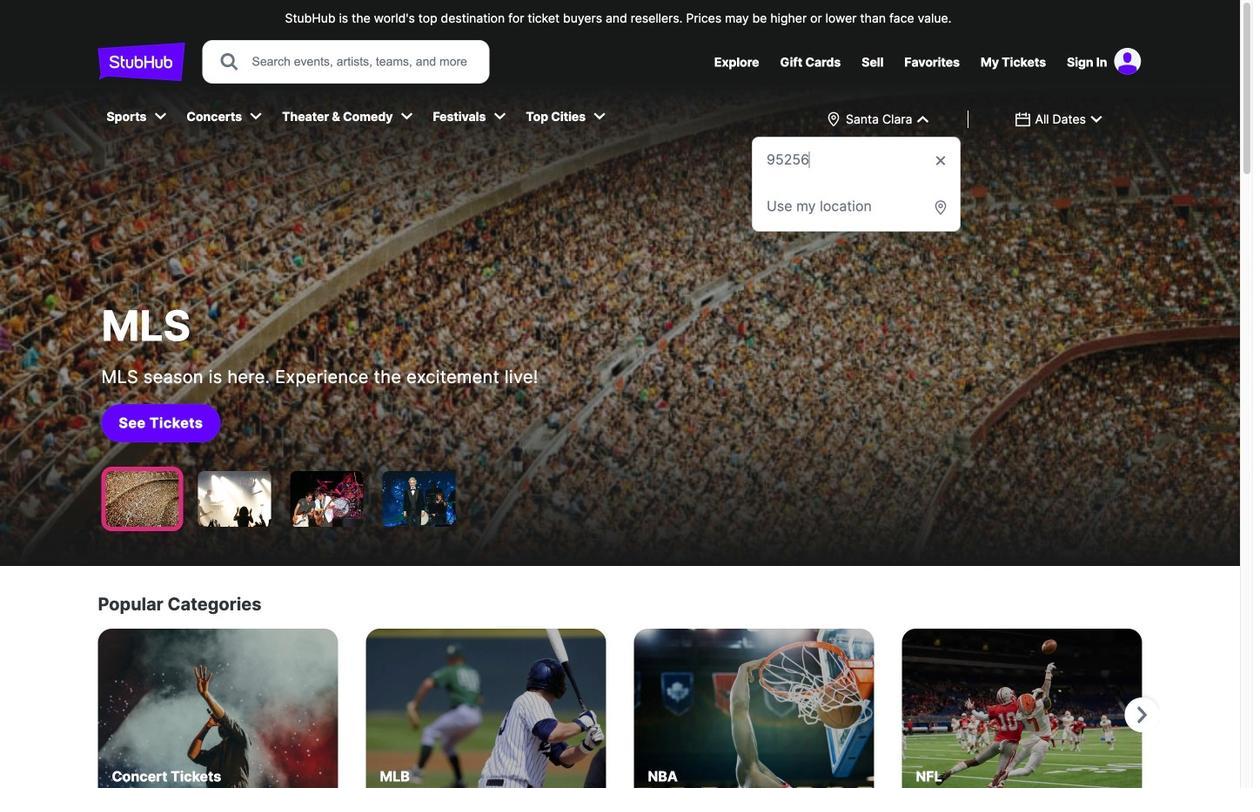 Task type: describe. For each thing, give the bounding box(es) containing it.
Search events, artists, teams, and more field
[[250, 52, 473, 71]]



Task type: vqa. For each thing, say whether or not it's contained in the screenshot.
US National Flag icon
no



Task type: locate. For each thing, give the bounding box(es) containing it.
Search text field
[[753, 138, 922, 182]]

None field
[[815, 104, 941, 135], [1004, 104, 1115, 135], [815, 104, 941, 135], [1004, 104, 1115, 135]]

stubhub image
[[98, 40, 185, 84]]



